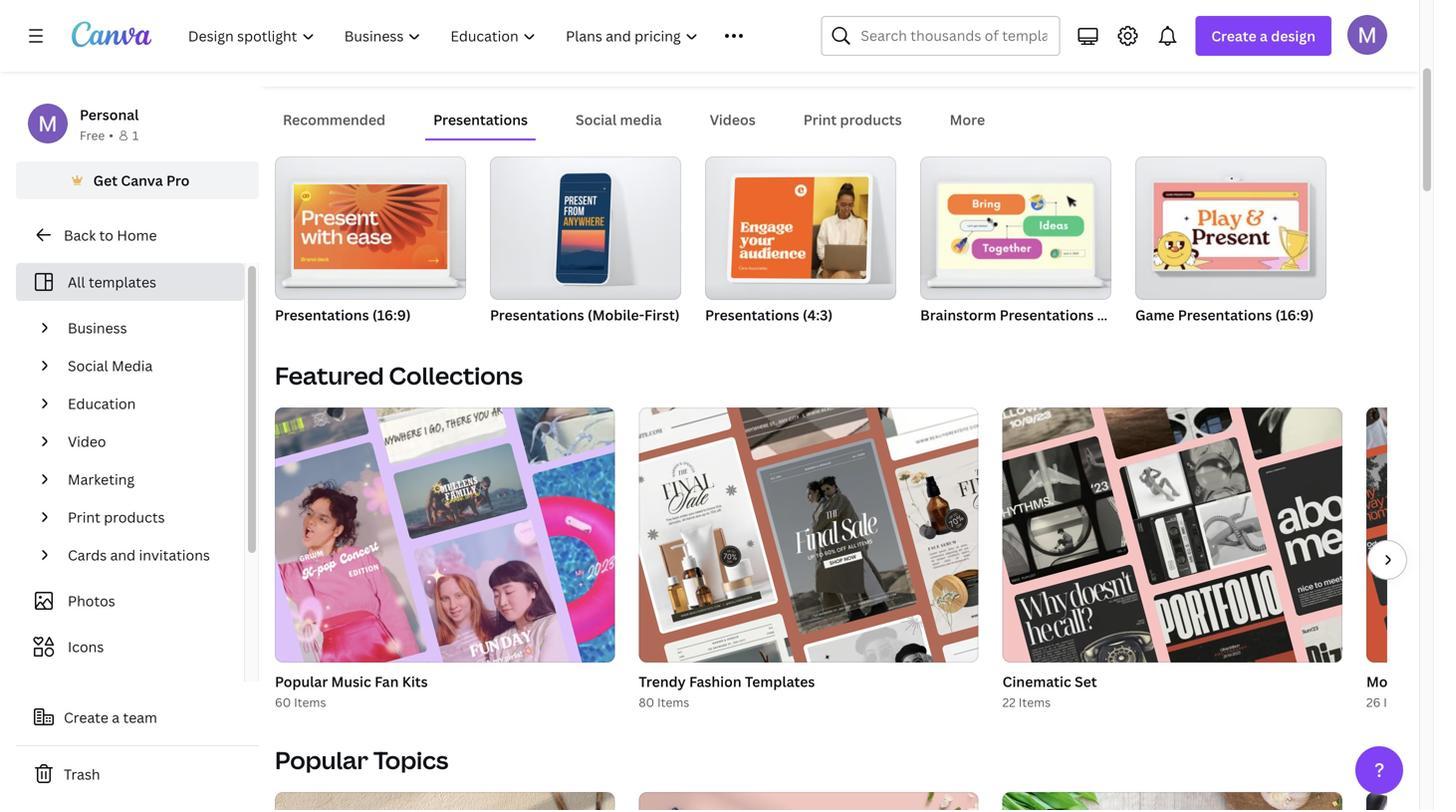 Task type: locate. For each thing, give the bounding box(es) containing it.
presentations inside button
[[433, 110, 528, 129]]

presentation (4:3) image
[[705, 156, 897, 300], [731, 177, 869, 279]]

2 (16:9) from the left
[[1098, 305, 1136, 324]]

(mobile-
[[588, 305, 645, 324]]

a for design
[[1260, 26, 1268, 45]]

4 items from the left
[[1384, 694, 1416, 710]]

create inside button
[[64, 708, 108, 727]]

0 vertical spatial popular
[[275, 672, 328, 691]]

1 popular from the top
[[275, 672, 328, 691]]

nature image
[[639, 792, 979, 810]]

video link
[[60, 422, 232, 460]]

free
[[80, 127, 105, 143]]

presentations
[[433, 110, 528, 129], [275, 305, 369, 324], [490, 305, 584, 324], [705, 305, 800, 324], [1000, 305, 1094, 324], [1178, 305, 1273, 324]]

presentations button
[[426, 101, 536, 138]]

3 items from the left
[[1019, 694, 1051, 710]]

create a design button
[[1196, 16, 1332, 56]]

presentation (mobile-first) image inside presentations (mobile-first) link
[[556, 182, 611, 274]]

2 items from the left
[[658, 694, 690, 710]]

print
[[804, 110, 837, 129], [68, 508, 100, 527]]

1 vertical spatial popular
[[275, 744, 369, 776]]

make christmas magic image
[[910, 0, 1388, 69]]

print right videos 'button'
[[804, 110, 837, 129]]

items inside the modern ty 26 items
[[1384, 694, 1416, 710]]

create a team
[[64, 708, 157, 727]]

back to home
[[64, 226, 157, 245]]

and
[[110, 546, 136, 564]]

print inside button
[[804, 110, 837, 129]]

1 vertical spatial products
[[104, 508, 165, 527]]

presentations (16:9) link
[[275, 156, 466, 328]]

1 vertical spatial print
[[68, 508, 100, 527]]

1 horizontal spatial print
[[804, 110, 837, 129]]

presentation (mobile-first) image
[[490, 156, 682, 300], [556, 182, 611, 274]]

create for create a design
[[1212, 26, 1257, 45]]

presentation (4:3) image inside presentations (4:3) 'link'
[[731, 177, 869, 279]]

1 horizontal spatial (16:9)
[[1098, 305, 1136, 324]]

videos
[[710, 110, 756, 129]]

presentations (16:9)
[[275, 305, 411, 324]]

print products
[[804, 110, 902, 129], [68, 508, 165, 527]]

0 vertical spatial social
[[576, 110, 617, 129]]

26
[[1367, 694, 1381, 710]]

photos link
[[28, 582, 232, 620]]

social media
[[68, 356, 153, 375]]

0 vertical spatial products
[[840, 110, 902, 129]]

1 vertical spatial a
[[112, 708, 120, 727]]

items down 'modern ty' link
[[1384, 694, 1416, 710]]

0 vertical spatial create
[[1212, 26, 1257, 45]]

cinematic set link
[[1003, 671, 1343, 692]]

print products for print products button
[[804, 110, 902, 129]]

0 horizontal spatial create
[[64, 708, 108, 727]]

1 items from the left
[[294, 694, 326, 710]]

1 vertical spatial print products
[[68, 508, 165, 527]]

items right 60
[[294, 694, 326, 710]]

brainstorm presentation (16:9) image
[[921, 156, 1112, 300], [940, 184, 1093, 269]]

products left more
[[840, 110, 902, 129]]

1 horizontal spatial products
[[840, 110, 902, 129]]

game presentation (16:9) image
[[1136, 156, 1327, 300], [1154, 183, 1309, 269]]

social
[[576, 110, 617, 129], [68, 356, 108, 375]]

game
[[1136, 305, 1175, 324]]

design
[[1272, 26, 1316, 45]]

trash
[[64, 765, 100, 784]]

0 horizontal spatial print
[[68, 508, 100, 527]]

items down trendy
[[658, 694, 690, 710]]

trash link
[[16, 754, 259, 794]]

1 horizontal spatial a
[[1260, 26, 1268, 45]]

presentations for presentations
[[433, 110, 528, 129]]

0 vertical spatial print products
[[804, 110, 902, 129]]

products inside button
[[840, 110, 902, 129]]

0 vertical spatial print
[[804, 110, 837, 129]]

1 vertical spatial social
[[68, 356, 108, 375]]

print products inside button
[[804, 110, 902, 129]]

templates
[[745, 672, 815, 691]]

more button
[[942, 101, 993, 138]]

presentations (4:3) link
[[705, 156, 897, 328]]

a
[[1260, 26, 1268, 45], [112, 708, 120, 727]]

presentation (16:9) image
[[275, 156, 466, 300], [294, 184, 448, 269]]

0 horizontal spatial print products
[[68, 508, 165, 527]]

products
[[840, 110, 902, 129], [104, 508, 165, 527]]

popular music fan kits link
[[275, 671, 615, 692]]

0 horizontal spatial social
[[68, 356, 108, 375]]

a left design
[[1260, 26, 1268, 45]]

0 horizontal spatial a
[[112, 708, 120, 727]]

2 horizontal spatial (16:9)
[[1276, 305, 1315, 324]]

80
[[639, 694, 655, 710]]

minimalist image
[[275, 792, 615, 810]]

items down cinematic at the bottom
[[1019, 694, 1051, 710]]

popular down 60
[[275, 744, 369, 776]]

social media
[[576, 110, 662, 129]]

social inside button
[[576, 110, 617, 129]]

(16:9) for game presentations (16:9)
[[1276, 305, 1315, 324]]

presentations for presentations (16:9)
[[275, 305, 369, 324]]

print up the cards
[[68, 508, 100, 527]]

recommended button
[[275, 101, 394, 138]]

popular topics
[[275, 744, 449, 776]]

popular
[[275, 672, 328, 691], [275, 744, 369, 776]]

ty
[[1424, 672, 1435, 691]]

game presentation (16:9) image inside 'game presentations (16:9)' link
[[1154, 183, 1309, 269]]

set
[[1075, 672, 1098, 691]]

presentations for presentations (mobile-first)
[[490, 305, 584, 324]]

social for social media
[[68, 356, 108, 375]]

2 popular from the top
[[275, 744, 369, 776]]

get canva pro button
[[16, 161, 259, 199]]

first)
[[645, 305, 680, 324]]

items
[[294, 694, 326, 710], [658, 694, 690, 710], [1019, 694, 1051, 710], [1384, 694, 1416, 710]]

create left design
[[1212, 26, 1257, 45]]

top level navigation element
[[175, 16, 774, 56], [175, 16, 774, 56]]

3 (16:9) from the left
[[1276, 305, 1315, 324]]

modern
[[1367, 672, 1420, 691]]

popular for popular music fan kits 60 items
[[275, 672, 328, 691]]

presentation (16:9) image inside presentations (16:9) link
[[294, 184, 448, 269]]

create
[[1212, 26, 1257, 45], [64, 708, 108, 727]]

to
[[99, 226, 114, 245]]

1 horizontal spatial print products
[[804, 110, 902, 129]]

create left the team
[[64, 708, 108, 727]]

fitness image
[[1367, 792, 1435, 810]]

brainstorm presentations (16:9)
[[921, 305, 1136, 324]]

create for create a team
[[64, 708, 108, 727]]

social down business
[[68, 356, 108, 375]]

products for print products button
[[840, 110, 902, 129]]

1 vertical spatial create
[[64, 708, 108, 727]]

presentations inside 'link'
[[705, 305, 800, 324]]

featured
[[275, 359, 384, 392]]

a inside dropdown button
[[1260, 26, 1268, 45]]

create inside dropdown button
[[1212, 26, 1257, 45]]

1
[[132, 127, 139, 143]]

•
[[109, 127, 113, 143]]

a left the team
[[112, 708, 120, 727]]

social for social media
[[576, 110, 617, 129]]

1 horizontal spatial social
[[576, 110, 617, 129]]

cards and invitations
[[68, 546, 210, 564]]

0 horizontal spatial products
[[104, 508, 165, 527]]

items inside popular music fan kits 60 items
[[294, 694, 326, 710]]

social left media
[[576, 110, 617, 129]]

trendy
[[639, 672, 686, 691]]

0 horizontal spatial (16:9)
[[372, 305, 411, 324]]

popular up 60
[[275, 672, 328, 691]]

popular inside popular music fan kits 60 items
[[275, 672, 328, 691]]

products up cards and invitations
[[104, 508, 165, 527]]

team
[[123, 708, 157, 727]]

a inside button
[[112, 708, 120, 727]]

1 horizontal spatial create
[[1212, 26, 1257, 45]]

(16:9)
[[372, 305, 411, 324], [1098, 305, 1136, 324], [1276, 305, 1315, 324]]

0 vertical spatial a
[[1260, 26, 1268, 45]]

None search field
[[821, 16, 1060, 56]]



Task type: vqa. For each thing, say whether or not it's contained in the screenshot.
the Marketing link on the left
yes



Task type: describe. For each thing, give the bounding box(es) containing it.
get
[[93, 171, 118, 190]]

maria williams image
[[1348, 15, 1388, 55]]

(4:3)
[[803, 305, 833, 324]]

media
[[620, 110, 662, 129]]

items inside trendy fashion templates 80 items
[[658, 694, 690, 710]]

cinematic set 22 items
[[1003, 672, 1098, 710]]

topics
[[373, 744, 449, 776]]

modern ty link
[[1367, 671, 1435, 692]]

video
[[68, 432, 106, 451]]

presentations (mobile-first) link
[[490, 156, 682, 328]]

videos button
[[702, 101, 764, 138]]

popular for popular topics
[[275, 744, 369, 776]]

all templates
[[68, 273, 156, 291]]

Search search field
[[861, 17, 1048, 55]]

back
[[64, 226, 96, 245]]

1 (16:9) from the left
[[372, 305, 411, 324]]

presentations for presentations (4:3)
[[705, 305, 800, 324]]

featured collections
[[275, 359, 523, 392]]

create a team button
[[16, 697, 259, 737]]

back to home link
[[16, 215, 259, 255]]

marketing link
[[60, 460, 232, 498]]

media
[[112, 356, 153, 375]]

a for team
[[112, 708, 120, 727]]

trendy fashion templates 80 items
[[639, 672, 815, 710]]

print for print products link
[[68, 508, 100, 527]]

canva
[[121, 171, 163, 190]]

trendy fashion templates link
[[639, 671, 979, 692]]

cinematic
[[1003, 672, 1072, 691]]

presentations (4:3)
[[705, 305, 833, 324]]

22
[[1003, 694, 1016, 710]]

kits
[[402, 672, 428, 691]]

icons
[[68, 637, 104, 656]]

items inside cinematic set 22 items
[[1019, 694, 1051, 710]]

music
[[331, 672, 371, 691]]

modern ty 26 items
[[1367, 672, 1435, 710]]

social media link
[[60, 347, 232, 385]]

print products button
[[796, 101, 910, 138]]

templates
[[89, 273, 156, 291]]

60
[[275, 694, 291, 710]]

all
[[68, 273, 85, 291]]

cards
[[68, 546, 107, 564]]

business link
[[60, 309, 232, 347]]

(16:9) for brainstorm presentations (16:9)
[[1098, 305, 1136, 324]]

fan
[[375, 672, 399, 691]]

home
[[117, 226, 157, 245]]

cards and invitations link
[[60, 536, 232, 574]]

get canva pro
[[93, 171, 190, 190]]

free •
[[80, 127, 113, 143]]

pro
[[166, 171, 190, 190]]

marketing
[[68, 470, 135, 489]]

personal
[[80, 105, 139, 124]]

fashion
[[689, 672, 742, 691]]

icons link
[[28, 628, 232, 666]]

social media button
[[568, 101, 670, 138]]

popular music fan kits 60 items
[[275, 672, 428, 710]]

create a design
[[1212, 26, 1316, 45]]

recommended
[[283, 110, 386, 129]]

invitations
[[139, 546, 210, 564]]

print for print products button
[[804, 110, 837, 129]]

brainstorm
[[921, 305, 997, 324]]

print products for print products link
[[68, 508, 165, 527]]

business
[[68, 318, 127, 337]]

products for print products link
[[104, 508, 165, 527]]

education link
[[60, 385, 232, 422]]

brainstorm presentations (16:9) link
[[921, 156, 1136, 328]]

game presentations (16:9)
[[1136, 305, 1315, 324]]

presentations (mobile-first)
[[490, 305, 680, 324]]

education
[[68, 394, 136, 413]]

veganuary image
[[1003, 792, 1343, 810]]

game presentations (16:9) link
[[1136, 156, 1327, 328]]

photos
[[68, 591, 115, 610]]

print products link
[[60, 498, 232, 536]]

more
[[950, 110, 986, 129]]

collections
[[389, 359, 523, 392]]



